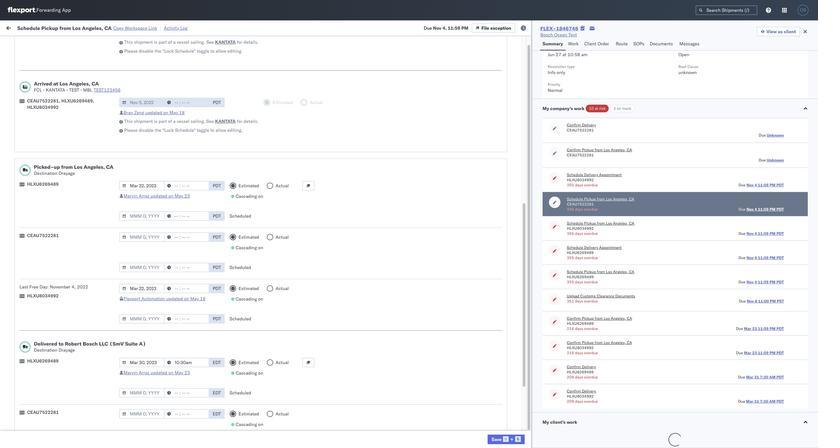 Task type: describe. For each thing, give the bounding box(es) containing it.
ca inside arrived at los angeles, ca fcl • kantata • test • mbl test123456
[[92, 81, 99, 87]]

31 for confirm delivery hlxu8034992
[[754, 399, 759, 404]]

schedule pickup from los angeles, ca copy workspace link
[[17, 25, 157, 31]]

kantata inside arrived at los angeles, ca fcl • kantata • test • mbl test123456
[[46, 87, 65, 93]]

test
[[69, 87, 79, 93]]

2 a from the top
[[173, 119, 176, 124]]

11:59 for schedule pickup from los angeles, ca hlxu6269489
[[758, 280, 769, 285]]

test123456
[[94, 87, 121, 93]]

2 see from the top
[[206, 119, 214, 124]]

2 please disable the "lock schedule" toggle to allow editing. from the top
[[124, 128, 243, 133]]

los for confirm pickup from los angeles, ca hlxu8034992
[[604, 341, 610, 345]]

1 this from the top
[[124, 39, 133, 45]]

5 cascading from the top
[[236, 422, 257, 428]]

route
[[616, 41, 628, 47]]

ca for confirm pickup from los angeles, ca hlxu8034992
[[627, 341, 632, 345]]

risk
[[599, 106, 606, 111]]

18 for bran zeng updated on may 18
[[179, 110, 185, 116]]

2 toggle from the top
[[197, 128, 209, 133]]

0 vertical spatial to
[[210, 48, 214, 54]]

schedule pickup from los angeles, ca button for ceau7522281
[[567, 197, 634, 202]]

1 part from the top
[[159, 39, 167, 45]]

free
[[29, 284, 38, 290]]

1 schedule" from the top
[[175, 48, 196, 54]]

save button
[[488, 435, 525, 445]]

8
[[755, 299, 757, 304]]

nov 4 11:59 pm pdt button for ceau7522281
[[747, 207, 784, 212]]

nov for schedule delivery appointment hlxu6269489
[[747, 256, 754, 260]]

6 days from the top
[[575, 299, 583, 304]]

nov for schedule pickup from los angeles, ca hlxu6269489
[[747, 280, 754, 285]]

2 the from the top
[[155, 128, 161, 133]]

ca for picked-up from los angeles, ca destination drayage
[[106, 164, 113, 170]]

cause
[[688, 64, 698, 69]]

os
[[800, 8, 806, 12]]

schedule for schedule delivery appointment hlxu8034992
[[567, 173, 583, 177]]

los for schedule pickup from los angeles, ca copy workspace link
[[72, 25, 81, 31]]

mar 23 11:59 pm pdt button for confirm pickup from los angeles, ca hlxu6269489
[[744, 327, 784, 331]]

due for confirm pickup from los angeles, ca hlxu8034992
[[736, 351, 743, 356]]

bosch inside delivered to robert bosch llc (smv suite a) destination drayage
[[83, 341, 98, 347]]

a)
[[139, 341, 146, 347]]

drayage inside picked-up from los angeles, ca destination drayage
[[59, 171, 75, 176]]

actual for -- : -- -- text box corresponding to second mmm d, yyyy text box from the top
[[276, 235, 289, 240]]

root cause unknown
[[678, 64, 698, 75]]

ceau7522281 inside confirm pickup from los angeles, ca ceau7522281 due unknown
[[567, 153, 594, 158]]

0 vertical spatial bosch
[[540, 32, 553, 38]]

copy
[[113, 25, 124, 31]]

updated for marvin arroz updated on may 23 button associated with delivered to robert bosch llc (smv suite a)
[[151, 370, 167, 376]]

confirm pickup from los angeles, ca ceau7522281 due unknown
[[567, 148, 784, 163]]

confirm delivery button for hlxu8034992
[[567, 389, 596, 394]]

from for schedule pickup from los angeles, ca hlxu6269489
[[597, 270, 605, 274]]

angeles, inside arrived at los angeles, ca fcl • kantata • test • mbl test123456
[[69, 81, 90, 87]]

2 estimated from the top
[[239, 235, 259, 240]]

automation
[[141, 296, 165, 302]]

2 mmm d, yyyy text field from the top
[[119, 233, 164, 242]]

1846748
[[556, 25, 578, 32]]

upload customs clearance documents button
[[567, 294, 635, 299]]

1 the from the top
[[155, 48, 161, 54]]

mar 31 7:30 am pdt button for confirm delivery hlxu8034992
[[746, 399, 784, 404]]

mbl
[[83, 87, 92, 93]]

1 • from the left
[[43, 87, 45, 93]]

os button
[[796, 3, 810, 18]]

edt for 5th mmm d, yyyy text box from the top -- : -- -- text box
[[213, 360, 221, 366]]

4 nov 4 11:59 pm pdt button from the top
[[747, 256, 784, 260]]

flexport automation updated on may 18 button
[[124, 296, 206, 302]]

18 for flexport automation updated on may 18
[[200, 296, 206, 302]]

1 nov 4 11:59 pm pdt button from the top
[[747, 183, 784, 188]]

zeng
[[134, 110, 144, 116]]

pm for confirm pickup from los angeles, ca hlxu6269489
[[770, 327, 776, 331]]

client's
[[550, 420, 566, 426]]

hlxu6269489 inside confirm pickup from los angeles, ca hlxu6269489
[[567, 321, 594, 326]]

updated for flexport automation updated on may 18 button
[[166, 296, 183, 302]]

client
[[784, 29, 796, 35]]

priority normal
[[548, 82, 563, 93]]

my company's work
[[543, 106, 585, 112]]

activity log
[[164, 25, 188, 31]]

copy workspace link button
[[113, 25, 157, 31]]

1 please disable the "lock schedule" toggle to allow editing. from the top
[[124, 48, 243, 54]]

due inside confirm pickup from los angeles, ca ceau7522281 due unknown
[[759, 158, 766, 163]]

2 this shipment is part of a vessel sailing. see kantata for details. from the top
[[124, 119, 259, 124]]

schedule delivery appointment hlxu8034992
[[567, 173, 622, 182]]

209 days overdue for hlxu8034992
[[567, 399, 598, 404]]

1 mmm d, yyyy text field from the top
[[119, 181, 164, 191]]

due inside confirm delivery ceau7522281 due unknown
[[759, 133, 766, 138]]

hlxu8034992 inside schedule delivery appointment hlxu8034992
[[567, 178, 594, 182]]

hlxu8034992 inside 'confirm pickup from los angeles, ca hlxu8034992'
[[567, 346, 594, 351]]

1 mmm d, yyyy text field from the top
[[119, 98, 164, 107]]

2 on track
[[614, 106, 631, 111]]

due for schedule pickup from los angeles, ca ceau7522281
[[739, 207, 746, 212]]

am
[[581, 52, 587, 58]]

messages
[[679, 41, 700, 47]]

2 please from the top
[[124, 128, 138, 133]]

may for flexport automation updated on may 18 button
[[190, 296, 199, 302]]

arroz for picked-up from los angeles, ca
[[139, 193, 149, 199]]

arrived
[[34, 81, 52, 87]]

confirm for confirm pickup from los angeles, ca hlxu8034992
[[567, 341, 581, 345]]

10
[[589, 106, 594, 111]]

summary
[[543, 41, 563, 47]]

1 toggle from the top
[[197, 48, 209, 54]]

view as client
[[767, 29, 796, 35]]

los inside arrived at los angeles, ca fcl • kantata • test • mbl test123456
[[59, 81, 68, 87]]

view as client button
[[757, 27, 800, 36]]

-- : -- -- text field for sixth mmm d, yyyy text box
[[164, 389, 209, 398]]

2 scheduled from the top
[[230, 265, 251, 271]]

los for schedule pickup from los angeles, ca hlxu8034992
[[606, 221, 612, 226]]

from for schedule pickup from los angeles, ca copy workspace link
[[59, 25, 71, 31]]

may for marvin arroz updated on may 23 button associated with delivered to robert bosch llc (smv suite a)
[[175, 370, 183, 376]]

2 shipment from the top
[[134, 119, 153, 124]]

fcl
[[34, 87, 42, 93]]

due for schedule delivery appointment hlxu8034992
[[739, 183, 746, 188]]

days for schedule pickup from los angeles, ca ceau7522281
[[575, 207, 583, 212]]

marvin arroz updated on may 23 for picked-up from los angeles, ca
[[124, 193, 190, 199]]

clearance
[[597, 294, 614, 299]]

resolution
[[548, 64, 566, 69]]

1 for from the top
[[237, 39, 242, 45]]

4 for schedule delivery appointment hlxu6269489
[[755, 256, 757, 260]]

save
[[492, 437, 502, 443]]

355 days overdue for schedule pickup from los angeles, ca ceau7522281
[[567, 207, 598, 212]]

as
[[778, 29, 783, 35]]

1 vertical spatial documents
[[615, 294, 635, 299]]

overdue for schedule pickup from los angeles, ca ceau7522281
[[584, 207, 598, 212]]

hlxu8034992 down the day:
[[27, 293, 59, 299]]

6 overdue from the top
[[584, 299, 598, 304]]

arrived at los angeles, ca fcl • kantata • test • mbl test123456
[[34, 81, 121, 93]]

1 of from the top
[[168, 39, 172, 45]]

due mar 23 11:59 pm pdt for confirm pickup from los angeles, ca hlxu6269489
[[736, 327, 784, 331]]

resolution type info only
[[548, 64, 575, 75]]

2 kantata link from the top
[[215, 118, 236, 125]]

log
[[180, 25, 188, 31]]

marvin arroz updated on may 23 button for delivered to robert bosch llc (smv suite a)
[[124, 370, 190, 376]]

355 days overdue for schedule pickup from los angeles, ca hlxu8034992
[[567, 231, 598, 236]]

test
[[568, 32, 577, 38]]

1 editing. from the top
[[227, 48, 243, 54]]

suite
[[125, 341, 138, 347]]

2 for from the top
[[237, 119, 242, 124]]

2 schedule" from the top
[[175, 128, 196, 133]]

10:58
[[568, 52, 580, 58]]

0 vertical spatial 4,
[[443, 25, 447, 31]]

test123456 button
[[94, 87, 121, 93]]

file
[[481, 25, 489, 31]]

355 days overdue for schedule pickup from los angeles, ca hlxu6269489
[[567, 280, 598, 285]]

my client's work button
[[532, 413, 818, 432]]

view
[[767, 29, 777, 35]]

to inside delivered to robert bosch llc (smv suite a) destination drayage
[[59, 341, 63, 347]]

cascading on for 5th mmm d, yyyy text box from the top
[[236, 371, 263, 376]]

angeles, for confirm pickup from los angeles, ca hlxu8034992
[[611, 341, 626, 345]]

angeles, for schedule pickup from los angeles, ca copy workspace link
[[82, 25, 103, 31]]

schedule delivery appointment button for hlxu6269489
[[567, 245, 622, 251]]

at for risk
[[595, 106, 598, 111]]

november
[[50, 284, 71, 290]]

flex-
[[540, 25, 556, 32]]

marvin for ca
[[124, 193, 137, 199]]

overdue for confirm pickup from los angeles, ca hlxu8034992
[[584, 351, 598, 356]]

delivery for confirm delivery hlxu8034992
[[582, 389, 596, 394]]

1 vessel from the top
[[177, 39, 189, 45]]

3 mmm d, yyyy text field from the top
[[119, 263, 164, 273]]

picked-
[[34, 164, 54, 170]]

1 see from the top
[[206, 39, 214, 45]]

nov for schedule delivery appointment hlxu8034992
[[747, 183, 754, 188]]

1 vertical spatial to
[[210, 128, 214, 133]]

bran
[[124, 110, 133, 116]]

llc
[[99, 341, 108, 347]]

documents button
[[647, 38, 677, 50]]

forwarding
[[36, 7, 61, 13]]

nov 4 11:59 pm pdt button for hlxu8034992
[[747, 231, 784, 236]]

confirm for confirm delivery hlxu6269489
[[567, 365, 581, 370]]

2 editing. from the top
[[227, 128, 243, 133]]

unknown button for confirm pickup from los angeles, ca ceau7522281 due unknown
[[767, 158, 784, 163]]

due mar 23 11:59 pm pdt for confirm pickup from los angeles, ca hlxu8034992
[[736, 351, 784, 356]]

216 days overdue for hlxu8034992
[[567, 351, 598, 356]]

days for schedule delivery appointment hlxu8034992
[[575, 183, 583, 188]]

angeles, for schedule pickup from los angeles, ca ceau7522281
[[613, 197, 628, 202]]

7 mmm d, yyyy text field from the top
[[119, 410, 164, 419]]

angeles, for schedule pickup from los angeles, ca hlxu6269489
[[613, 270, 628, 274]]

sops
[[633, 41, 644, 47]]

2 details. from the top
[[244, 119, 259, 124]]

confirm delivery button for hlxu6269489
[[567, 365, 596, 370]]

2 allow from the top
[[216, 128, 226, 133]]

0 vertical spatial documents
[[650, 41, 673, 47]]

1 "lock from the top
[[162, 48, 174, 54]]

hlxu6269489,
[[61, 98, 94, 104]]

due nov 8 11:00 pm pst
[[739, 299, 784, 304]]

pm for confirm pickup from los angeles, ca hlxu8034992
[[770, 351, 776, 356]]

confirm for confirm pickup from los angeles, ca ceau7522281 due unknown
[[567, 148, 581, 152]]

2 • from the left
[[66, 87, 68, 93]]

2 "lock from the top
[[162, 128, 174, 133]]

due for schedule pickup from los angeles, ca hlxu6269489
[[739, 280, 746, 285]]

ca for schedule pickup from los angeles, ca hlxu8034992
[[629, 221, 634, 226]]

1 kantata link from the top
[[215, 39, 236, 45]]

1 please from the top
[[124, 48, 138, 54]]

exception
[[490, 25, 511, 31]]

1 a from the top
[[173, 39, 176, 45]]

4 for schedule pickup from los angeles, ca hlxu8034992
[[755, 231, 757, 236]]

1 details. from the top
[[244, 39, 259, 45]]

schedule pickup from los angeles, ca hlxu8034992
[[567, 221, 634, 231]]

route button
[[613, 38, 631, 50]]

confirm pickup from los angeles, ca hlxu8034992
[[567, 341, 632, 351]]

scheduled for marvin arroz updated on may 23 button associated with delivered to robert bosch llc (smv suite a)
[[230, 390, 251, 396]]

sops button
[[631, 38, 647, 50]]

-- : -- -- text field for hlxu6269489
[[164, 212, 209, 221]]

confirm delivery hlxu6269489
[[567, 365, 596, 375]]

schedule for schedule delivery appointment hlxu6269489
[[567, 245, 583, 250]]

workspace
[[125, 25, 147, 31]]

cascading on for second mmm d, yyyy text box from the top
[[236, 245, 263, 251]]

2 this from the top
[[124, 119, 133, 124]]

nov 8 11:00 pm pst button
[[747, 299, 784, 304]]

upload customs clearance documents
[[567, 294, 635, 299]]

unknown inside confirm delivery ceau7522281 due unknown
[[767, 133, 784, 138]]

schedule delivery appointment button for hlxu8034992
[[567, 173, 622, 178]]

1 disable from the top
[[139, 48, 153, 54]]

2 part from the top
[[159, 119, 167, 124]]

351
[[567, 299, 574, 304]]

scheduled for flexport automation updated on may 18 button
[[230, 316, 251, 322]]

mar 23 11:59 pm pdt button for confirm pickup from los angeles, ca hlxu8034992
[[744, 351, 784, 356]]

at for los
[[53, 81, 58, 87]]

picked-up from los angeles, ca destination drayage
[[34, 164, 113, 176]]

los for confirm pickup from los angeles, ca hlxu6269489
[[604, 316, 610, 321]]

may for marvin arroz updated on may 23 button for picked-up from los angeles, ca
[[175, 193, 183, 199]]

client order button
[[582, 38, 613, 50]]

hlxu8034992 inside ceau7522281, hlxu6269489, hlxu8034992
[[27, 104, 59, 110]]

order
[[598, 41, 609, 47]]

pickup for confirm pickup from los angeles, ca hlxu8034992
[[582, 341, 594, 345]]

1 this shipment is part of a vessel sailing. see kantata for details. from the top
[[124, 39, 259, 45]]



Task type: locate. For each thing, give the bounding box(es) containing it.
355 for schedule pickup from los angeles, ca hlxu8034992
[[567, 231, 574, 236]]

schedule for schedule pickup from los angeles, ca copy workspace link
[[17, 25, 40, 31]]

0 vertical spatial confirm delivery button
[[567, 123, 596, 128]]

overdue down schedule pickup from los angeles, ca hlxu8034992
[[584, 231, 598, 236]]

4 for schedule pickup from los angeles, ca ceau7522281
[[755, 207, 757, 212]]

type
[[567, 64, 575, 69]]

delivery down 10
[[582, 123, 596, 128]]

2022
[[77, 284, 88, 290]]

appointment up schedule pickup from los angeles, ca ceau7522281 in the top right of the page
[[599, 173, 622, 177]]

see
[[206, 39, 214, 45], [206, 119, 214, 124]]

track
[[622, 106, 631, 111]]

my for my company's work
[[543, 106, 549, 112]]

ceau7522281 inside schedule pickup from los angeles, ca ceau7522281
[[567, 202, 594, 207]]

please down bran
[[124, 128, 138, 133]]

estimated for flexport automation updated on may 18 button
[[239, 286, 259, 292]]

days up upload
[[575, 280, 583, 285]]

overdue down schedule delivery appointment hlxu8034992
[[584, 183, 598, 188]]

confirm delivery button down 10
[[567, 123, 596, 128]]

2
[[614, 106, 616, 111]]

from inside 'confirm pickup from los angeles, ca hlxu8034992'
[[595, 341, 603, 345]]

0 vertical spatial schedule delivery appointment button
[[567, 173, 622, 178]]

0 vertical spatial arroz
[[139, 193, 149, 199]]

app
[[62, 7, 71, 13]]

confirm pickup from los angeles, ca button down confirm pickup from los angeles, ca hlxu6269489
[[567, 341, 632, 346]]

2 confirm delivery button from the top
[[567, 365, 596, 370]]

at right arrived
[[53, 81, 58, 87]]

company's
[[550, 106, 573, 112]]

disable down the link
[[139, 48, 153, 54]]

from inside schedule pickup from los angeles, ca ceau7522281
[[597, 197, 605, 202]]

los inside schedule pickup from los angeles, ca hlxu6269489
[[606, 270, 612, 274]]

209 for hlxu8034992
[[567, 399, 574, 404]]

angeles, inside 'confirm pickup from los angeles, ca hlxu8034992'
[[611, 341, 626, 345]]

from inside confirm pickup from los angeles, ca hlxu6269489
[[595, 316, 603, 321]]

1 confirm delivery button from the top
[[567, 123, 596, 128]]

work right client's
[[567, 420, 577, 426]]

2 vessel from the top
[[177, 119, 189, 124]]

from for confirm pickup from los angeles, ca ceau7522281 due unknown
[[595, 148, 603, 152]]

2 355 from the top
[[567, 207, 574, 212]]

2 -- : -- -- text field from the top
[[164, 181, 209, 191]]

pickup down 351 days overdue at the bottom right of page
[[582, 316, 594, 321]]

pickup inside confirm pickup from los angeles, ca hlxu6269489
[[582, 316, 594, 321]]

days for confirm pickup from los angeles, ca hlxu6269489
[[575, 327, 583, 331]]

days down confirm pickup from los angeles, ca hlxu6269489
[[575, 327, 583, 331]]

days for schedule pickup from los angeles, ca hlxu6269489
[[575, 280, 583, 285]]

pst
[[777, 299, 784, 304]]

ca inside schedule pickup from los angeles, ca hlxu6269489
[[629, 270, 634, 274]]

0 vertical spatial work
[[574, 106, 585, 112]]

• left 'mbl'
[[80, 87, 82, 93]]

1 vertical spatial appointment
[[599, 245, 622, 250]]

2 unknown button from the top
[[767, 158, 784, 163]]

my
[[543, 106, 549, 112], [543, 420, 549, 426]]

0 vertical spatial mar 31 7:30 am pdt button
[[746, 375, 784, 380]]

from right up
[[61, 164, 73, 170]]

0 vertical spatial marvin
[[124, 193, 137, 199]]

bran zeng updated on may 18
[[124, 110, 185, 116]]

delivery for schedule delivery appointment hlxu8034992
[[584, 173, 598, 177]]

1 vertical spatial please
[[124, 128, 138, 133]]

hlxu8034992 down confirm delivery hlxu6269489
[[567, 394, 594, 399]]

appointment inside schedule delivery appointment hlxu8034992
[[599, 173, 622, 177]]

0 vertical spatial sailing.
[[191, 39, 205, 45]]

flexport automation updated on may 18
[[124, 296, 206, 302]]

upload
[[567, 294, 579, 299]]

5 cascading on from the top
[[236, 422, 263, 428]]

due for confirm pickup from los angeles, ca hlxu6269489
[[736, 327, 743, 331]]

from
[[59, 25, 71, 31], [595, 148, 603, 152], [61, 164, 73, 170], [597, 197, 605, 202], [597, 221, 605, 226], [597, 270, 605, 274], [595, 316, 603, 321], [595, 341, 603, 345]]

cascading for marvin arroz updated on may 23 button for picked-up from los angeles, ca
[[236, 194, 257, 199]]

appointment inside schedule delivery appointment hlxu6269489
[[599, 245, 622, 250]]

from down schedule delivery appointment hlxu8034992
[[597, 197, 605, 202]]

hlxu8034992 inside schedule pickup from los angeles, ca hlxu8034992
[[567, 226, 594, 231]]

1 arroz from the top
[[139, 193, 149, 199]]

marvin for (smv
[[124, 370, 137, 376]]

angeles, inside schedule pickup from los angeles, ca hlxu8034992
[[613, 221, 628, 226]]

angeles, inside schedule pickup from los angeles, ca ceau7522281
[[613, 197, 628, 202]]

1 vertical spatial schedule"
[[175, 128, 196, 133]]

0 vertical spatial for
[[237, 39, 242, 45]]

2 marvin arroz updated on may 23 button from the top
[[124, 370, 190, 376]]

los inside schedule pickup from los angeles, ca hlxu8034992
[[606, 221, 612, 226]]

2 am from the top
[[769, 399, 776, 404]]

1 vertical spatial unknown button
[[767, 158, 784, 163]]

216 days overdue for hlxu6269489
[[567, 327, 598, 331]]

marvin arroz updated on may 23 button for picked-up from los angeles, ca
[[124, 193, 190, 199]]

schedule delivery appointment button down schedule pickup from los angeles, ca hlxu8034992
[[567, 245, 622, 251]]

1 vertical spatial disable
[[139, 128, 153, 133]]

3 confirm from the top
[[567, 316, 581, 321]]

1 355 days overdue from the top
[[567, 183, 598, 188]]

2 vertical spatial mmm d, yyyy text field
[[119, 314, 164, 324]]

216 up confirm delivery hlxu6269489
[[567, 351, 574, 356]]

1 vertical spatial 209
[[567, 399, 574, 404]]

1 edt from the top
[[213, 360, 221, 366]]

actual start time jun 27 at 10:58 am
[[548, 46, 587, 58]]

ceau7522281,
[[27, 98, 60, 104]]

0 vertical spatial marvin arroz updated on may 23 button
[[124, 193, 190, 199]]

los inside 'confirm pickup from los angeles, ca hlxu8034992'
[[604, 341, 610, 345]]

schedule inside schedule pickup from los angeles, ca hlxu6269489
[[567, 270, 583, 274]]

355 up upload
[[567, 280, 574, 285]]

355 days overdue for schedule delivery appointment hlxu6269489
[[567, 256, 598, 260]]

from inside picked-up from los angeles, ca destination drayage
[[61, 164, 73, 170]]

1 vertical spatial the
[[155, 128, 161, 133]]

1 vertical spatial 31
[[754, 399, 759, 404]]

from inside confirm pickup from los angeles, ca ceau7522281 due unknown
[[595, 148, 603, 152]]

of down bran zeng updated on may 18 at the top of page
[[168, 119, 172, 124]]

0 vertical spatial please disable the "lock schedule" toggle to allow editing.
[[124, 48, 243, 54]]

marvin arroz updated on may 23 for delivered to robert bosch llc (smv suite a)
[[124, 370, 190, 376]]

0 vertical spatial 31
[[754, 375, 759, 380]]

mar for confirm delivery hlxu8034992
[[746, 399, 753, 404]]

1 vertical spatial this
[[124, 119, 133, 124]]

0 vertical spatial marvin arroz updated on may 23
[[124, 193, 190, 199]]

5 4 from the top
[[755, 280, 757, 285]]

355 down schedule delivery appointment hlxu8034992
[[567, 183, 574, 188]]

4 mmm d, yyyy text field from the top
[[119, 284, 164, 294]]

overdue for schedule pickup from los angeles, ca hlxu6269489
[[584, 280, 598, 285]]

0 vertical spatial due mar 31 7:30 am pdt
[[738, 375, 784, 380]]

of down activity at the left top of the page
[[168, 39, 172, 45]]

MMM D, YYYY text field
[[119, 98, 164, 107], [119, 233, 164, 242], [119, 263, 164, 273], [119, 284, 164, 294], [119, 358, 164, 368], [119, 389, 164, 398], [119, 410, 164, 419]]

please down "copy workspace link" button
[[124, 48, 138, 54]]

activity
[[164, 25, 179, 31]]

1 vertical spatial destination
[[34, 348, 57, 353]]

0 vertical spatial drayage
[[59, 171, 75, 176]]

2 216 days overdue from the top
[[567, 351, 598, 356]]

2 of from the top
[[168, 119, 172, 124]]

1 destination from the top
[[34, 171, 57, 176]]

5 mmm d, yyyy text field from the top
[[119, 358, 164, 368]]

link
[[148, 25, 157, 31]]

confirm pickup from los angeles, ca button down upload customs clearance documents button
[[567, 316, 632, 321]]

delivery inside schedule delivery appointment hlxu8034992
[[584, 173, 598, 177]]

355 down schedule pickup from los angeles, ca ceau7522281 in the top right of the page
[[567, 207, 574, 212]]

delivery
[[582, 123, 596, 128], [584, 173, 598, 177], [584, 245, 598, 250], [582, 365, 596, 370], [582, 389, 596, 394]]

1 vertical spatial shipment
[[134, 119, 153, 124]]

los for confirm pickup from los angeles, ca ceau7522281 due unknown
[[604, 148, 610, 152]]

schedule inside schedule pickup from los angeles, ca hlxu8034992
[[567, 221, 583, 226]]

to
[[210, 48, 214, 54], [210, 128, 214, 133], [59, 341, 63, 347]]

4 355 from the top
[[567, 256, 574, 260]]

pickup
[[41, 25, 58, 31], [582, 148, 594, 152], [584, 197, 596, 202], [584, 221, 596, 226], [584, 270, 596, 274], [582, 316, 594, 321], [582, 341, 594, 345]]

209
[[567, 375, 574, 380], [567, 399, 574, 404]]

overdue down schedule pickup from los angeles, ca hlxu6269489
[[584, 280, 598, 285]]

5 nov 4 11:59 pm pdt button from the top
[[747, 280, 784, 285]]

a down bran zeng updated on may 18 at the top of page
[[173, 119, 176, 124]]

confirm inside confirm pickup from los angeles, ca ceau7522281 due unknown
[[567, 148, 581, 152]]

for
[[237, 39, 242, 45], [237, 119, 242, 124]]

overdue down 'confirm pickup from los angeles, ca hlxu8034992'
[[584, 351, 598, 356]]

ca for schedule pickup from los angeles, ca hlxu6269489
[[629, 270, 634, 274]]

ceau7522281 inside confirm delivery ceau7522281 due unknown
[[567, 128, 594, 133]]

1 vertical spatial see
[[206, 119, 214, 124]]

nov
[[433, 25, 441, 31], [747, 183, 754, 188], [747, 207, 754, 212], [747, 231, 754, 236], [747, 256, 754, 260], [747, 280, 754, 285], [747, 299, 754, 304]]

overdue for confirm delivery hlxu6269489
[[584, 375, 598, 380]]

0 vertical spatial please
[[124, 48, 138, 54]]

editing.
[[227, 48, 243, 54], [227, 128, 243, 133]]

0 vertical spatial details.
[[244, 39, 259, 45]]

cascading on for 4th mmm d, yyyy text box from the bottom of the page
[[236, 297, 263, 302]]

1 vertical spatial confirm pickup from los angeles, ca button
[[567, 316, 632, 321]]

days down schedule delivery appointment hlxu8034992
[[575, 183, 583, 188]]

-- : -- -- text field for 7th mmm d, yyyy text box
[[164, 410, 209, 419]]

1 marvin arroz updated on may 23 from the top
[[124, 193, 190, 199]]

shipment down zeng
[[134, 119, 153, 124]]

day:
[[39, 284, 49, 290]]

0 horizontal spatial bosch
[[83, 341, 98, 347]]

•
[[43, 87, 45, 93], [66, 87, 68, 93], [80, 87, 82, 93]]

hlxu6269489
[[27, 182, 59, 187], [567, 251, 594, 255], [567, 275, 594, 280], [567, 321, 594, 326], [27, 359, 59, 364], [567, 370, 594, 375]]

8 -- : -- -- text field from the top
[[164, 410, 209, 419]]

0 vertical spatial confirm pickup from los angeles, ca button
[[567, 148, 632, 153]]

los inside picked-up from los angeles, ca destination drayage
[[74, 164, 82, 170]]

delivered to robert bosch llc (smv suite a) destination drayage
[[34, 341, 146, 353]]

updated for bran zeng updated on may 18 button
[[145, 110, 162, 116]]

-- : -- -- text field
[[164, 98, 209, 107], [164, 181, 209, 191], [164, 233, 209, 242], [164, 284, 209, 294], [164, 314, 209, 324], [164, 358, 209, 368], [164, 389, 209, 398], [164, 410, 209, 419]]

1 appointment from the top
[[599, 173, 622, 177]]

355 up schedule delivery appointment hlxu6269489
[[567, 231, 574, 236]]

due mar 31 7:30 am pdt for confirm delivery hlxu6269489
[[738, 375, 784, 380]]

3 • from the left
[[80, 87, 82, 93]]

from inside schedule pickup from los angeles, ca hlxu6269489
[[597, 270, 605, 274]]

4 for schedule pickup from los angeles, ca hlxu6269489
[[755, 280, 757, 285]]

2 drayage from the top
[[59, 348, 75, 353]]

bosch left llc
[[83, 341, 98, 347]]

overdue for schedule delivery appointment hlxu6269489
[[584, 256, 598, 260]]

1 vertical spatial am
[[769, 399, 776, 404]]

angeles, inside confirm pickup from los angeles, ca hlxu6269489
[[611, 316, 626, 321]]

at down start
[[563, 52, 567, 58]]

schedule pickup from los angeles, ca button down schedule delivery appointment hlxu8034992
[[567, 197, 634, 202]]

1 vertical spatial 216 days overdue
[[567, 351, 598, 356]]

unknown button for confirm delivery ceau7522281 due unknown
[[767, 133, 784, 138]]

hlxu6269489 inside confirm delivery hlxu6269489
[[567, 370, 594, 375]]

pickup inside confirm pickup from los angeles, ca ceau7522281 due unknown
[[582, 148, 594, 152]]

my for my client's work
[[543, 420, 549, 426]]

ca for confirm pickup from los angeles, ca hlxu6269489
[[627, 316, 632, 321]]

2 arroz from the top
[[139, 370, 149, 376]]

details.
[[244, 39, 259, 45], [244, 119, 259, 124]]

unknown inside confirm pickup from los angeles, ca ceau7522281 due unknown
[[767, 158, 784, 163]]

flexport. image
[[8, 7, 36, 13]]

1 vertical spatial kantata
[[46, 87, 65, 93]]

confirm delivery hlxu8034992
[[567, 389, 596, 399]]

0 vertical spatial 209 days overdue
[[567, 375, 598, 380]]

kantata link
[[215, 39, 236, 45], [215, 118, 236, 125]]

0 vertical spatial kantata
[[215, 39, 236, 45]]

due mar 23 11:59 pm pdt
[[736, 327, 784, 331], [736, 351, 784, 356]]

hlxu8034992
[[27, 104, 59, 110], [567, 178, 594, 182], [567, 226, 594, 231], [27, 293, 59, 299], [567, 346, 594, 351], [567, 394, 594, 399]]

355 down schedule delivery appointment hlxu6269489
[[567, 256, 574, 260]]

hlxu6269489 down 351 days overdue at the bottom right of page
[[567, 321, 594, 326]]

1 vertical spatial mmm d, yyyy text field
[[119, 212, 164, 221]]

schedule pickup from los angeles, ca button for hlxu6269489
[[567, 270, 634, 275]]

ceau7522281, hlxu6269489, hlxu8034992
[[27, 98, 94, 110]]

am for confirm delivery hlxu8034992
[[769, 399, 776, 404]]

drayage inside delivered to robert bosch llc (smv suite a) destination drayage
[[59, 348, 75, 353]]

2 marvin from the top
[[124, 370, 137, 376]]

2 vertical spatial to
[[59, 341, 63, 347]]

destination
[[34, 171, 57, 176], [34, 348, 57, 353]]

pickup down confirm pickup from los angeles, ca hlxu6269489
[[582, 341, 594, 345]]

flex-1846748 link
[[540, 25, 578, 32]]

days down confirm delivery hlxu8034992
[[575, 399, 583, 404]]

7 overdue from the top
[[584, 327, 598, 331]]

overdue down schedule pickup from los angeles, ca ceau7522281 in the top right of the page
[[584, 207, 598, 212]]

up
[[54, 164, 60, 170]]

1 mar 31 7:30 am pdt button from the top
[[746, 375, 784, 380]]

my inside button
[[543, 420, 549, 426]]

1 vertical spatial -- : -- -- text field
[[164, 263, 209, 273]]

appointment down schedule pickup from los angeles, ca hlxu8034992
[[599, 245, 622, 250]]

355 days overdue down schedule delivery appointment hlxu8034992
[[567, 183, 598, 188]]

216 for hlxu8034992
[[567, 351, 574, 356]]

1 -- : -- -- text field from the top
[[164, 212, 209, 221]]

days down upload
[[575, 299, 583, 304]]

overdue down customs
[[584, 299, 598, 304]]

1 due nov 4 11:59 pm pdt from the top
[[739, 183, 784, 188]]

cascading for marvin arroz updated on may 23 button associated with delivered to robert bosch llc (smv suite a)
[[236, 371, 257, 376]]

days down confirm delivery hlxu6269489
[[575, 375, 583, 380]]

10 at risk
[[589, 106, 606, 111]]

• left the test
[[66, 87, 68, 93]]

may for bran zeng updated on may 18 button
[[169, 110, 178, 116]]

unknown button
[[767, 133, 784, 138], [767, 158, 784, 163]]

1 vertical spatial due mar 23 11:59 pm pdt
[[736, 351, 784, 356]]

from inside schedule pickup from los angeles, ca hlxu8034992
[[597, 221, 605, 226]]

2 cascading from the top
[[236, 245, 257, 251]]

hlxu8034992 inside confirm delivery hlxu8034992
[[567, 394, 594, 399]]

ca for schedule pickup from los angeles, ca ceau7522281
[[629, 197, 634, 202]]

ocean
[[554, 32, 567, 38]]

actual
[[548, 46, 559, 51], [276, 183, 289, 189], [276, 235, 289, 240], [276, 286, 289, 292], [276, 360, 289, 366], [276, 412, 289, 417]]

1 vertical spatial marvin arroz updated on may 23
[[124, 370, 190, 376]]

the down bran zeng updated on may 18 button
[[155, 128, 161, 133]]

from down app at the top left
[[59, 25, 71, 31]]

1 vertical spatial details.
[[244, 119, 259, 124]]

forwarding app link
[[8, 7, 71, 13]]

los inside schedule pickup from los angeles, ca ceau7522281
[[606, 197, 612, 202]]

3 scheduled from the top
[[230, 316, 251, 322]]

0 vertical spatial mar 23 11:59 pm pdt button
[[744, 327, 784, 331]]

updated for marvin arroz updated on may 23 button for picked-up from los angeles, ca
[[151, 193, 167, 199]]

schedule inside schedule delivery appointment hlxu8034992
[[567, 173, 583, 177]]

schedule pickup from los angeles, ca ceau7522281
[[567, 197, 634, 207]]

schedule
[[17, 25, 40, 31], [567, 173, 583, 177], [567, 197, 583, 202], [567, 221, 583, 226], [567, 245, 583, 250], [567, 270, 583, 274]]

0 vertical spatial this
[[124, 39, 133, 45]]

due mar 31 7:30 am pdt for confirm delivery hlxu8034992
[[738, 399, 784, 404]]

due nov 4, 11:59 pm
[[424, 25, 468, 31]]

ca inside schedule pickup from los angeles, ca ceau7522281
[[629, 197, 634, 202]]

summary button
[[540, 38, 566, 50]]

hlxu8034992 down ceau7522281,
[[27, 104, 59, 110]]

delivery inside confirm delivery ceau7522281 due unknown
[[582, 123, 596, 128]]

ca inside picked-up from los angeles, ca destination drayage
[[106, 164, 113, 170]]

from up schedule delivery appointment hlxu8034992
[[595, 148, 603, 152]]

11:59 for schedule delivery appointment hlxu8034992
[[758, 183, 769, 188]]

27
[[556, 52, 561, 58]]

4 days from the top
[[575, 256, 583, 260]]

drayage down robert
[[59, 348, 75, 353]]

1 vertical spatial toggle
[[197, 128, 209, 133]]

1 vertical spatial my
[[543, 420, 549, 426]]

5 due nov 4 11:59 pm pdt from the top
[[739, 280, 784, 285]]

1 vertical spatial this shipment is part of a vessel sailing. see kantata for details.
[[124, 119, 259, 124]]

jun
[[548, 52, 555, 58]]

0 horizontal spatial •
[[43, 87, 45, 93]]

1 209 days overdue from the top
[[567, 375, 598, 380]]

0 vertical spatial "lock
[[162, 48, 174, 54]]

hlxu6269489 down picked-
[[27, 182, 59, 187]]

destination inside delivered to robert bosch llc (smv suite a) destination drayage
[[34, 348, 57, 353]]

time
[[569, 46, 577, 51]]

pickup inside schedule pickup from los angeles, ca ceau7522281
[[584, 197, 596, 202]]

destination inside picked-up from los angeles, ca destination drayage
[[34, 171, 57, 176]]

please
[[124, 48, 138, 54], [124, 128, 138, 133]]

2 horizontal spatial at
[[595, 106, 598, 111]]

am for confirm delivery hlxu6269489
[[769, 375, 776, 380]]

0 vertical spatial this shipment is part of a vessel sailing. see kantata for details.
[[124, 39, 259, 45]]

from for schedule pickup from los angeles, ca hlxu8034992
[[597, 221, 605, 226]]

only
[[557, 70, 565, 75]]

-- : -- -- text field for 4th mmm d, yyyy text box from the bottom of the page
[[164, 284, 209, 294]]

is down the link
[[154, 39, 157, 45]]

client
[[584, 41, 596, 47]]

6 mmm d, yyyy text field from the top
[[119, 389, 164, 398]]

1 vertical spatial kantata link
[[215, 118, 236, 125]]

pickup down schedule delivery appointment hlxu8034992
[[584, 197, 596, 202]]

schedule for schedule pickup from los angeles, ca ceau7522281
[[567, 197, 583, 202]]

days up confirm delivery hlxu6269489
[[575, 351, 583, 356]]

7 days from the top
[[575, 327, 583, 331]]

1 vertical spatial schedule delivery appointment button
[[567, 245, 622, 251]]

1 vertical spatial marvin
[[124, 370, 137, 376]]

flexport
[[124, 296, 140, 302]]

0 vertical spatial toggle
[[197, 48, 209, 54]]

documents right sops button
[[650, 41, 673, 47]]

the down the link
[[155, 48, 161, 54]]

destination down picked-
[[34, 171, 57, 176]]

this
[[124, 39, 133, 45], [124, 119, 133, 124]]

209 down confirm delivery hlxu6269489
[[567, 375, 574, 380]]

355 days overdue down schedule pickup from los angeles, ca hlxu8034992
[[567, 231, 598, 236]]

arroz for delivered to robert bosch llc (smv suite a)
[[139, 370, 149, 376]]

schedule pickup from los angeles, ca button down schedule delivery appointment hlxu6269489
[[567, 270, 634, 275]]

los for schedule pickup from los angeles, ca hlxu6269489
[[606, 270, 612, 274]]

at
[[563, 52, 567, 58], [53, 81, 58, 87], [595, 106, 598, 111]]

bosch down flex-
[[540, 32, 553, 38]]

work button
[[566, 38, 582, 50]]

3 overdue from the top
[[584, 231, 598, 236]]

schedule inside schedule pickup from los angeles, ca ceau7522281
[[567, 197, 583, 202]]

"lock down bran zeng updated on may 18 at the top of page
[[162, 128, 174, 133]]

4 cascading from the top
[[236, 371, 257, 376]]

4,
[[443, 25, 447, 31], [72, 284, 76, 290]]

confirm inside confirm pickup from los angeles, ca hlxu6269489
[[567, 316, 581, 321]]

2 vertical spatial kantata
[[215, 119, 236, 124]]

355 days overdue down schedule pickup from los angeles, ca ceau7522281 in the top right of the page
[[567, 207, 598, 212]]

work
[[568, 41, 579, 47]]

• right fcl
[[43, 87, 45, 93]]

disable down zeng
[[139, 128, 153, 133]]

2 vertical spatial edt
[[213, 412, 221, 417]]

mar 31 7:30 am pdt button for confirm delivery hlxu6269489
[[746, 375, 784, 380]]

1 confirm from the top
[[567, 123, 581, 128]]

confirm inside confirm delivery hlxu8034992
[[567, 389, 581, 394]]

ca inside schedule pickup from los angeles, ca hlxu8034992
[[629, 221, 634, 226]]

appointment for schedule delivery appointment hlxu6269489
[[599, 245, 622, 250]]

is for first kantata link from the top
[[154, 39, 157, 45]]

3 4 from the top
[[755, 231, 757, 236]]

delivery inside confirm delivery hlxu8034992
[[582, 389, 596, 394]]

work left 10
[[574, 106, 585, 112]]

schedule delivery appointment button up schedule pickup from los angeles, ca ceau7522281 in the top right of the page
[[567, 173, 622, 178]]

my left client's
[[543, 420, 549, 426]]

estimated for marvin arroz updated on may 23 button associated with delivered to robert bosch llc (smv suite a)
[[239, 360, 259, 366]]

confirm pickup from los angeles, ca button up schedule delivery appointment hlxu8034992
[[567, 148, 632, 153]]

ca inside 'confirm pickup from los angeles, ca hlxu8034992'
[[627, 341, 632, 345]]

2 overdue from the top
[[584, 207, 598, 212]]

2 vertical spatial confirm delivery button
[[567, 389, 596, 394]]

216 days overdue down confirm pickup from los angeles, ca hlxu6269489
[[567, 327, 598, 331]]

priority
[[548, 82, 560, 87]]

1 355 from the top
[[567, 183, 574, 188]]

from for confirm pickup from los angeles, ca hlxu6269489
[[595, 316, 603, 321]]

drayage down up
[[59, 171, 75, 176]]

ca for schedule pickup from los angeles, ca copy workspace link
[[104, 25, 112, 31]]

1 vertical spatial drayage
[[59, 348, 75, 353]]

2 appointment from the top
[[599, 245, 622, 250]]

1 vertical spatial 7:30
[[760, 399, 768, 404]]

209 days overdue down confirm delivery hlxu8034992
[[567, 399, 598, 404]]

1 shipment from the top
[[134, 39, 153, 45]]

delivery inside confirm delivery hlxu6269489
[[582, 365, 596, 370]]

is down bran zeng updated on may 18 button
[[154, 119, 157, 124]]

pickup inside schedule pickup from los angeles, ca hlxu6269489
[[584, 270, 596, 274]]

1 -- : -- -- text field from the top
[[164, 98, 209, 107]]

1 marvin from the top
[[124, 193, 137, 199]]

work inside my client's work button
[[567, 420, 577, 426]]

1 209 from the top
[[567, 375, 574, 380]]

hlxu6269489 up confirm delivery hlxu8034992
[[567, 370, 594, 375]]

delivered
[[34, 341, 57, 347]]

1 cascading on from the top
[[236, 194, 263, 199]]

"lock down activity at the left top of the page
[[162, 48, 174, 54]]

4 due nov 4 11:59 pm pdt from the top
[[739, 256, 784, 260]]

"lock
[[162, 48, 174, 54], [162, 128, 174, 133]]

confirm for confirm delivery ceau7522281 due unknown
[[567, 123, 581, 128]]

part down bran zeng updated on may 18 button
[[159, 119, 167, 124]]

delivery inside schedule delivery appointment hlxu6269489
[[584, 245, 598, 250]]

1 vertical spatial part
[[159, 119, 167, 124]]

marvin
[[124, 193, 137, 199], [124, 370, 137, 376]]

2 mmm d, yyyy text field from the top
[[119, 212, 164, 221]]

customs
[[580, 294, 596, 299]]

1 vertical spatial is
[[154, 119, 157, 124]]

1 horizontal spatial bosch
[[540, 32, 553, 38]]

my client's work
[[543, 420, 577, 426]]

Search Shipments (/) text field
[[696, 5, 757, 15]]

vessel down bran zeng updated on may 18 at the top of page
[[177, 119, 189, 124]]

schedule for schedule pickup from los angeles, ca hlxu6269489
[[567, 270, 583, 274]]

pickup inside schedule pickup from los angeles, ca hlxu8034992
[[584, 221, 596, 226]]

355 days overdue down schedule delivery appointment hlxu6269489
[[567, 256, 598, 260]]

1 vertical spatial mar 23 11:59 pm pdt button
[[744, 351, 784, 356]]

0 vertical spatial is
[[154, 39, 157, 45]]

209 days overdue down confirm delivery hlxu6269489
[[567, 375, 598, 380]]

1 vertical spatial marvin arroz updated on may 23 button
[[124, 370, 190, 376]]

from for schedule pickup from los angeles, ca ceau7522281
[[597, 197, 605, 202]]

days for schedule pickup from los angeles, ca hlxu8034992
[[575, 231, 583, 236]]

1 drayage from the top
[[59, 171, 75, 176]]

schedule delivery appointment button
[[567, 173, 622, 178], [567, 245, 622, 251]]

hlxu6269489 up schedule pickup from los angeles, ca hlxu6269489
[[567, 251, 594, 255]]

1 days from the top
[[575, 183, 583, 188]]

mar for confirm pickup from los angeles, ca hlxu8034992
[[744, 351, 751, 356]]

0 vertical spatial of
[[168, 39, 172, 45]]

days down schedule delivery appointment hlxu6269489
[[575, 256, 583, 260]]

hlxu6269489 inside schedule pickup from los angeles, ca hlxu6269489
[[567, 275, 594, 280]]

pickup up schedule delivery appointment hlxu8034992
[[582, 148, 594, 152]]

0 vertical spatial kantata link
[[215, 39, 236, 45]]

0 vertical spatial see
[[206, 39, 214, 45]]

los inside confirm pickup from los angeles, ca ceau7522281 due unknown
[[604, 148, 610, 152]]

pickup down forwarding
[[41, 25, 58, 31]]

at inside arrived at los angeles, ca fcl • kantata • test • mbl test123456
[[53, 81, 58, 87]]

0 vertical spatial edt
[[213, 360, 221, 366]]

days for confirm delivery hlxu6269489
[[575, 375, 583, 380]]

a down activity log button
[[173, 39, 176, 45]]

5 355 from the top
[[567, 280, 574, 285]]

destination down "delivered"
[[34, 348, 57, 353]]

2 209 days overdue from the top
[[567, 399, 598, 404]]

pickup inside 'confirm pickup from los angeles, ca hlxu8034992'
[[582, 341, 594, 345]]

209 down confirm delivery hlxu8034992
[[567, 399, 574, 404]]

confirm for confirm pickup from los angeles, ca hlxu6269489
[[567, 316, 581, 321]]

1 scheduled from the top
[[230, 213, 251, 219]]

confirm inside confirm delivery ceau7522281 due unknown
[[567, 123, 581, 128]]

2 355 days overdue from the top
[[567, 207, 598, 212]]

1 vertical spatial for
[[237, 119, 242, 124]]

11:59 for schedule pickup from los angeles, ca ceau7522281
[[758, 207, 769, 212]]

schedule pickup from los angeles, ca button for hlxu8034992
[[567, 221, 634, 226]]

11:00
[[758, 299, 769, 304]]

0 vertical spatial 7:30
[[760, 375, 768, 380]]

4 -- : -- -- text field from the top
[[164, 284, 209, 294]]

due nov 4 11:59 pm pdt for ceau7522281
[[739, 207, 784, 212]]

2 vertical spatial confirm pickup from los angeles, ca button
[[567, 341, 632, 346]]

2 disable from the top
[[139, 128, 153, 133]]

1 horizontal spatial at
[[563, 52, 567, 58]]

1 4 from the top
[[755, 183, 757, 188]]

1 vertical spatial 4,
[[72, 284, 76, 290]]

1 vertical spatial edt
[[213, 390, 221, 396]]

3 schedule pickup from los angeles, ca button from the top
[[567, 270, 634, 275]]

schedule pickup from los angeles, ca hlxu6269489
[[567, 270, 634, 280]]

hlxu6269489 down "delivered"
[[27, 359, 59, 364]]

bosch ocean test link
[[540, 32, 577, 38]]

at inside "actual start time jun 27 at 10:58 am"
[[563, 52, 567, 58]]

0 horizontal spatial at
[[53, 81, 58, 87]]

2 marvin arroz updated on may 23 from the top
[[124, 370, 190, 376]]

marvin arroz updated on may 23
[[124, 193, 190, 199], [124, 370, 190, 376]]

schedule pickup from los angeles, ca button down schedule pickup from los angeles, ca ceau7522281 in the top right of the page
[[567, 221, 634, 226]]

5 estimated from the top
[[239, 412, 259, 417]]

0 vertical spatial my
[[543, 106, 549, 112]]

2 sailing. from the top
[[191, 119, 205, 124]]

2 vertical spatial at
[[595, 106, 598, 111]]

kantata for first kantata link from the top
[[215, 39, 236, 45]]

1 my from the top
[[543, 106, 549, 112]]

1 vertical spatial at
[[53, 81, 58, 87]]

due
[[424, 25, 432, 31], [759, 133, 766, 138], [759, 158, 766, 163], [739, 183, 746, 188], [739, 207, 746, 212], [739, 231, 746, 236], [739, 256, 746, 260], [739, 280, 746, 285], [739, 299, 746, 304], [736, 327, 743, 331], [736, 351, 743, 356], [738, 375, 745, 380], [738, 399, 745, 404]]

actual inside "actual start time jun 27 at 10:58 am"
[[548, 46, 559, 51]]

actual for -- : -- -- text box associated with 3rd mmm d, yyyy text field from the bottom of the page
[[276, 183, 289, 189]]

mar 31 7:30 am pdt button
[[746, 375, 784, 380], [746, 399, 784, 404]]

ca inside confirm pickup from los angeles, ca hlxu6269489
[[627, 316, 632, 321]]

0 vertical spatial 216 days overdue
[[567, 327, 598, 331]]

355 days overdue up customs
[[567, 280, 598, 285]]

2 216 from the top
[[567, 351, 574, 356]]

11:59 for confirm pickup from los angeles, ca hlxu8034992
[[758, 351, 769, 356]]

1 vertical spatial allow
[[216, 128, 226, 133]]

overdue
[[584, 183, 598, 188], [584, 207, 598, 212], [584, 231, 598, 236], [584, 256, 598, 260], [584, 280, 598, 285], [584, 299, 598, 304], [584, 327, 598, 331], [584, 351, 598, 356], [584, 375, 598, 380], [584, 399, 598, 404]]

ca inside confirm pickup from los angeles, ca ceau7522281 due unknown
[[627, 148, 632, 152]]

edt for 7th mmm d, yyyy text box -- : -- -- text box
[[213, 412, 221, 417]]

0 vertical spatial mmm d, yyyy text field
[[119, 181, 164, 191]]

0 vertical spatial schedule"
[[175, 48, 196, 54]]

1 allow from the top
[[216, 48, 226, 54]]

0 vertical spatial due mar 23 11:59 pm pdt
[[736, 327, 784, 331]]

mmm d, yyyy text field for automation
[[119, 314, 164, 324]]

part
[[159, 39, 167, 45], [159, 119, 167, 124]]

overdue down confirm pickup from los angeles, ca hlxu6269489
[[584, 327, 598, 331]]

mar for confirm pickup from los angeles, ca hlxu6269489
[[744, 327, 751, 331]]

2 horizontal spatial •
[[80, 87, 82, 93]]

schedule inside schedule delivery appointment hlxu6269489
[[567, 245, 583, 250]]

1 vertical spatial mar 31 7:30 am pdt button
[[746, 399, 784, 404]]

confirm for confirm delivery hlxu8034992
[[567, 389, 581, 394]]

file exception
[[481, 25, 511, 31]]

delivery down confirm delivery hlxu6269489
[[582, 389, 596, 394]]

1 vertical spatial 18
[[200, 296, 206, 302]]

(smv
[[109, 341, 124, 347]]

confirm pickup from los angeles, ca button for hlxu6269489
[[567, 316, 632, 321]]

5 overdue from the top
[[584, 280, 598, 285]]

7 -- : -- -- text field from the top
[[164, 389, 209, 398]]

1 vertical spatial work
[[567, 420, 577, 426]]

MMM D, YYYY text field
[[119, 181, 164, 191], [119, 212, 164, 221], [119, 314, 164, 324]]

bran zeng updated on may 18 button
[[124, 110, 185, 116]]

delivery for schedule delivery appointment hlxu6269489
[[584, 245, 598, 250]]

nov for schedule pickup from los angeles, ca hlxu8034992
[[747, 231, 754, 236]]

3 edt from the top
[[213, 412, 221, 417]]

1 vertical spatial a
[[173, 119, 176, 124]]

0 vertical spatial shipment
[[134, 39, 153, 45]]

-- : -- -- text field
[[164, 212, 209, 221], [164, 263, 209, 273]]

hlxu8034992 up schedule pickup from los angeles, ca ceau7522281 in the top right of the page
[[567, 178, 594, 182]]

nov 4 11:59 pm pdt button
[[747, 183, 784, 188], [747, 207, 784, 212], [747, 231, 784, 236], [747, 256, 784, 260], [747, 280, 784, 285]]

1 vertical spatial editing.
[[227, 128, 243, 133]]

angeles, inside picked-up from los angeles, ca destination drayage
[[84, 164, 105, 170]]

documents
[[650, 41, 673, 47], [615, 294, 635, 299]]

1 due mar 23 11:59 pm pdt from the top
[[736, 327, 784, 331]]

documents right clearance
[[615, 294, 635, 299]]

pickup for schedule pickup from los angeles, ca ceau7522281
[[584, 197, 596, 202]]

4 confirm from the top
[[567, 341, 581, 345]]

angeles, inside schedule pickup from los angeles, ca hlxu6269489
[[613, 270, 628, 274]]

scheduled for marvin arroz updated on may 23 button for picked-up from los angeles, ca
[[230, 213, 251, 219]]

overdue for confirm pickup from los angeles, ca hlxu6269489
[[584, 327, 598, 331]]

216
[[567, 327, 574, 331], [567, 351, 574, 356]]

6 confirm from the top
[[567, 389, 581, 394]]

3 mmm d, yyyy text field from the top
[[119, 314, 164, 324]]

2 due mar 23 11:59 pm pdt from the top
[[736, 351, 784, 356]]

1 horizontal spatial documents
[[650, 41, 673, 47]]

bosch
[[540, 32, 553, 38], [83, 341, 98, 347]]

7:30 for confirm delivery hlxu6269489
[[760, 375, 768, 380]]

confirm inside 'confirm pickup from los angeles, ca hlxu8034992'
[[567, 341, 581, 345]]

confirm inside confirm delivery hlxu6269489
[[567, 365, 581, 370]]

sailing. for first kantata link from the top
[[191, 39, 205, 45]]

mar 23 11:59 pm pdt button
[[744, 327, 784, 331], [744, 351, 784, 356]]

3 due nov 4 11:59 pm pdt from the top
[[739, 231, 784, 236]]

angeles, inside confirm pickup from los angeles, ca ceau7522281 due unknown
[[611, 148, 626, 152]]

part down activity at the left top of the page
[[159, 39, 167, 45]]

los inside confirm pickup from los angeles, ca hlxu6269489
[[604, 316, 610, 321]]

work for my client's work
[[567, 420, 577, 426]]

pickup for confirm pickup from los angeles, ca ceau7522281 due unknown
[[582, 148, 594, 152]]

drayage
[[59, 171, 75, 176], [59, 348, 75, 353]]

delivery down 'confirm pickup from los angeles, ca hlxu8034992'
[[582, 365, 596, 370]]

pickup down schedule pickup from los angeles, ca ceau7522281 in the top right of the page
[[584, 221, 596, 226]]

unknown
[[678, 70, 697, 75]]

1 216 days overdue from the top
[[567, 327, 598, 331]]

-- : -- -- text field for 3rd mmm d, yyyy text field from the bottom of the page
[[164, 181, 209, 191]]

0 vertical spatial 18
[[179, 110, 185, 116]]

1 cascading from the top
[[236, 194, 257, 199]]

0 vertical spatial am
[[769, 375, 776, 380]]

1 marvin arroz updated on may 23 button from the top
[[124, 193, 190, 199]]

shipment down the workspace
[[134, 39, 153, 45]]

0 vertical spatial a
[[173, 39, 176, 45]]

hlxu6269489 inside schedule delivery appointment hlxu6269489
[[567, 251, 594, 255]]

hlxu8034992 up confirm delivery hlxu6269489
[[567, 346, 594, 351]]



Task type: vqa. For each thing, say whether or not it's contained in the screenshot.
the Customs associated with Customs Release (3461)
no



